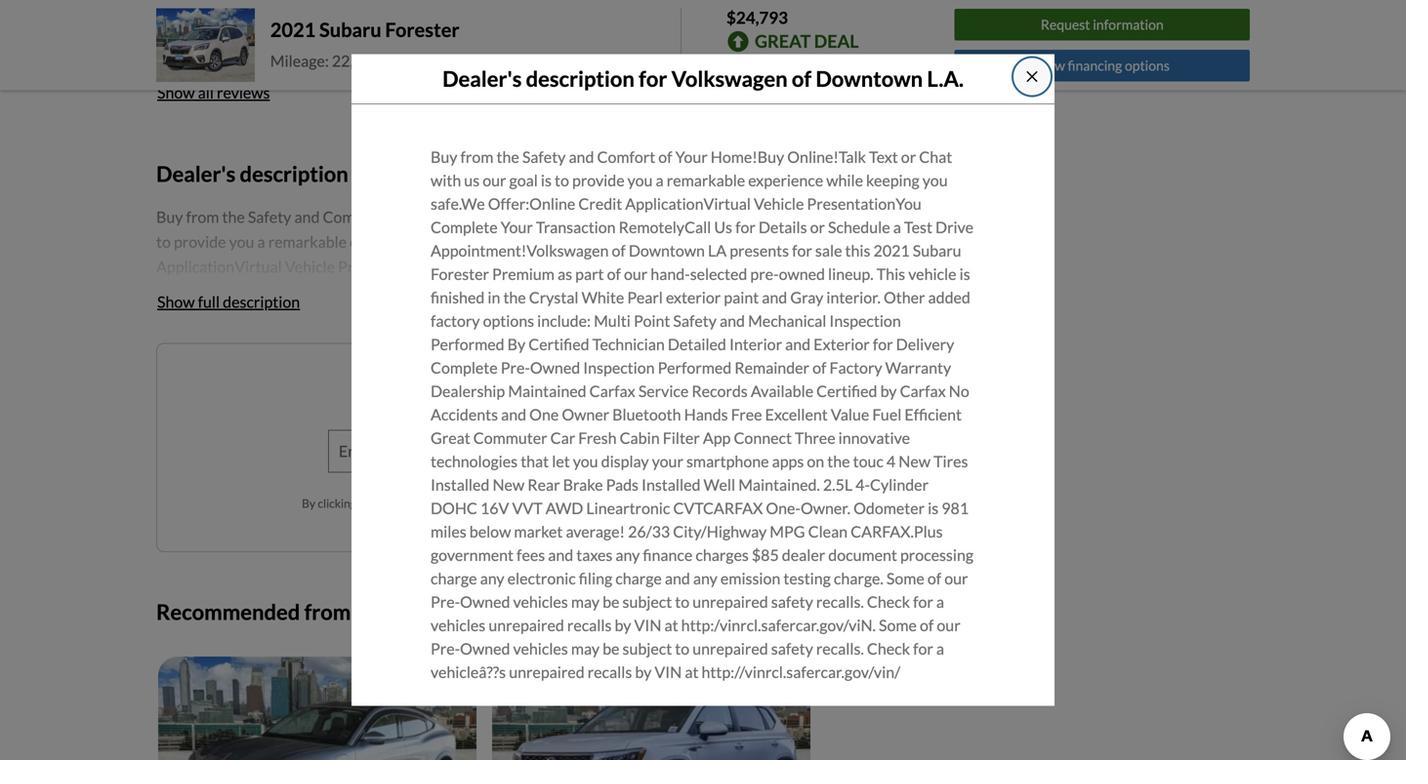 Task type: vqa. For each thing, say whether or not it's contained in the screenshot.
rightmost dealer
yes



Task type: describe. For each thing, give the bounding box(es) containing it.
emission
[[721, 569, 781, 588]]

brake
[[563, 476, 603, 495]]

reviews
[[217, 83, 270, 102]]

interior.
[[826, 288, 881, 307]]

2 carfax from the left
[[900, 382, 946, 401]]

2.5l
[[823, 476, 853, 495]]

show for show all reviews
[[157, 83, 195, 102]]

0 vertical spatial some
[[887, 569, 925, 588]]

and down paint
[[720, 312, 745, 331]]

request information button
[[955, 9, 1250, 41]]

cabin
[[620, 429, 660, 448]]

1 vertical spatial or
[[810, 218, 825, 237]]

fresh
[[578, 429, 617, 448]]

request information
[[1041, 16, 1164, 33]]

remarkable
[[667, 171, 745, 190]]

pre-
[[750, 265, 779, 284]]

owner
[[562, 405, 609, 424]]

technician
[[592, 335, 665, 354]]

on
[[807, 452, 824, 471]]

sale
[[815, 241, 842, 260]]

0 vertical spatial vin
[[634, 616, 661, 635]]

request
[[1041, 16, 1090, 33]]

terms of use link
[[598, 496, 664, 511]]

agree
[[439, 496, 468, 511]]

clean
[[808, 522, 848, 542]]

unrepaired right vehicleâ??s at bottom left
[[509, 663, 585, 682]]

exterior
[[666, 288, 721, 307]]

2 vertical spatial is
[[928, 499, 939, 518]]

2 be from the top
[[603, 640, 620, 659]]

you up brake
[[573, 452, 598, 471]]

view
[[1035, 57, 1065, 74]]

technologies
[[431, 452, 518, 471]]

1 vertical spatial owned
[[460, 593, 510, 612]]

981
[[942, 499, 969, 518]]

1 recalls. from the top
[[816, 593, 864, 612]]

dealer inside buy from the safety and comfort of your home!buy online!talk  text or chat with us  our goal is to provide you a remarkable experience while keeping you safe.we offer:online credit applicationvirtual vehicle presentationyou complete your transaction remotelycall us for details or schedule a test drive appointment!volkswagen of downtown la presents for sale this 2021 subaru forester premium as part of our hand-selected pre-owned lineup. this vehicle is finished in the crystal white pearl exterior paint and gray interior. other added factory options include: multi point safety and mechanical inspection performed by certified technician  detailed interior and exterior for delivery complete pre-owned inspection performed  remainder of factory warranty dealership maintained  carfax service records available  certified by carfax no accidents and one owner  bluetooth hands free  excellent value  fuel efficient great commuter car  fresh cabin filter  app connect three innovative technologies that let you display your smartphone apps on the touc  4 new tires installed  new rear brake pads installed  well maintained. 2.5l 4-cylinder dohc 16v vvt awd lineartronic cvtcarfax one-owner. odometer is 981 miles below market average! 26/33 city/highway mpg clean carfax.plus government fees and taxes  any finance charges  $85 dealer document processing charge  any electronic filing charge and any emission testing charge. some of our pre-owned vehicles may be subject to unrepaired safety recalls. check for a vehicles unrepaired recalls by vin at http:/vinrcl.safercar.gov/vin. some of our pre-owned vehicles may be subject to unrepaired safety recalls. check for a vehicleâ??s unrepaired recalls by vin at http://vinrcl.safercar.gov/vin/
[[782, 546, 825, 565]]

0 vertical spatial downtown
[[816, 66, 923, 91]]

close modal dealer's description for volkswagen of downtown l.a. image
[[1024, 69, 1040, 85]]

1 horizontal spatial at
[[685, 663, 699, 682]]

service
[[638, 382, 689, 401]]

you right me,"
[[418, 496, 437, 511]]

selected
[[690, 265, 747, 284]]

awd
[[546, 499, 583, 518]]

mileage:
[[270, 51, 329, 70]]

us
[[464, 171, 480, 190]]

1 vertical spatial certified
[[817, 382, 877, 401]]

description inside show full description button
[[223, 292, 300, 311]]

bluetooth
[[612, 405, 681, 424]]

this
[[877, 265, 905, 284]]

you down chat
[[923, 171, 948, 190]]

owner.
[[801, 499, 851, 518]]

0 vertical spatial recalls
[[567, 616, 612, 635]]

include:
[[537, 312, 591, 331]]

me for notify
[[403, 377, 425, 396]]

show all reviews
[[157, 83, 270, 102]]

online!talk
[[787, 148, 866, 167]]

0 vertical spatial owned
[[530, 358, 580, 377]]

2021 inside buy from the safety and comfort of your home!buy online!talk  text or chat with us  our goal is to provide you a remarkable experience while keeping you safe.we offer:online credit applicationvirtual vehicle presentationyou complete your transaction remotelycall us for details or schedule a test drive appointment!volkswagen of downtown la presents for sale this 2021 subaru forester premium as part of our hand-selected pre-owned lineup. this vehicle is finished in the crystal white pearl exterior paint and gray interior. other added factory options include: multi point safety and mechanical inspection performed by certified technician  detailed interior and exterior for delivery complete pre-owned inspection performed  remainder of factory warranty dealership maintained  carfax service records available  certified by carfax no accidents and one owner  bluetooth hands free  excellent value  fuel efficient great commuter car  fresh cabin filter  app connect three innovative technologies that let you display your smartphone apps on the touc  4 new tires installed  new rear brake pads installed  well maintained. 2.5l 4-cylinder dohc 16v vvt awd lineartronic cvtcarfax one-owner. odometer is 981 miles below market average! 26/33 city/highway mpg clean carfax.plus government fees and taxes  any finance charges  $85 dealer document processing charge  any electronic filing charge and any emission testing charge. some of our pre-owned vehicles may be subject to unrepaired safety recalls. check for a vehicles unrepaired recalls by vin at http:/vinrcl.safercar.gov/vin. some of our pre-owned vehicles may be subject to unrepaired safety recalls. check for a vehicleâ??s unrepaired recalls by vin at http://vinrcl.safercar.gov/vin/
[[874, 241, 910, 260]]

cvtcarfax
[[673, 499, 763, 518]]

owned
[[779, 265, 825, 284]]

part
[[575, 265, 604, 284]]

4.3
[[182, 34, 219, 67]]

2 vertical spatial owned
[[460, 640, 510, 659]]

forester inside buy from the safety and comfort of your home!buy online!talk  text or chat with us  our goal is to provide you a remarkable experience while keeping you safe.we offer:online credit applicationvirtual vehicle presentationyou complete your transaction remotelycall us for details or schedule a test drive appointment!volkswagen of downtown la presents for sale this 2021 subaru forester premium as part of our hand-selected pre-owned lineup. this vehicle is finished in the crystal white pearl exterior paint and gray interior. other added factory options include: multi point safety and mechanical inspection performed by certified technician  detailed interior and exterior for delivery complete pre-owned inspection performed  remainder of factory warranty dealership maintained  carfax service records available  certified by carfax no accidents and one owner  bluetooth hands free  excellent value  fuel efficient great commuter car  fresh cabin filter  app connect three innovative technologies that let you display your smartphone apps on the touc  4 new tires installed  new rear brake pads installed  well maintained. 2.5l 4-cylinder dohc 16v vvt awd lineartronic cvtcarfax one-owner. odometer is 981 miles below market average! 26/33 city/highway mpg clean carfax.plus government fees and taxes  any finance charges  $85 dealer document processing charge  any electronic filing charge and any emission testing charge. some of our pre-owned vehicles may be subject to unrepaired safety recalls. check for a vehicles unrepaired recalls by vin at http:/vinrcl.safercar.gov/vin. some of our pre-owned vehicles may be subject to unrepaired safety recalls. check for a vehicleâ??s unrepaired recalls by vin at http://vinrcl.safercar.gov/vin/
[[431, 265, 489, 284]]

from for recommended
[[304, 600, 351, 625]]

2024 volkswagen taos image
[[492, 657, 810, 761]]

la
[[708, 241, 727, 260]]

1 vertical spatial is
[[959, 265, 970, 284]]

downtown inside buy from the safety and comfort of your home!buy online!talk  text or chat with us  our goal is to provide you a remarkable experience while keeping you safe.we offer:online credit applicationvirtual vehicle presentationyou complete your transaction remotelycall us for details or schedule a test drive appointment!volkswagen of downtown la presents for sale this 2021 subaru forester premium as part of our hand-selected pre-owned lineup. this vehicle is finished in the crystal white pearl exterior paint and gray interior. other added factory options include: multi point safety and mechanical inspection performed by certified technician  detailed interior and exterior for delivery complete pre-owned inspection performed  remainder of factory warranty dealership maintained  carfax service records available  certified by carfax no accidents and one owner  bluetooth hands free  excellent value  fuel efficient great commuter car  fresh cabin filter  app connect three innovative technologies that let you display your smartphone apps on the touc  4 new tires installed  new rear brake pads installed  well maintained. 2.5l 4-cylinder dohc 16v vvt awd lineartronic cvtcarfax one-owner. odometer is 981 miles below market average! 26/33 city/highway mpg clean carfax.plus government fees and taxes  any finance charges  $85 dealer document processing charge  any electronic filing charge and any emission testing charge. some of our pre-owned vehicles may be subject to unrepaired safety recalls. check for a vehicles unrepaired recalls by vin at http:/vinrcl.safercar.gov/vin. some of our pre-owned vehicles may be subject to unrepaired safety recalls. check for a vehicleâ??s unrepaired recalls by vin at http://vinrcl.safercar.gov/vin/
[[629, 241, 705, 260]]

accidents
[[431, 405, 498, 424]]

1 be from the top
[[603, 593, 620, 612]]

1 vertical spatial safety
[[673, 312, 717, 331]]

2 vertical spatial vehicles
[[513, 640, 568, 659]]

this inside buy from the safety and comfort of your home!buy online!talk  text or chat with us  our goal is to provide you a remarkable experience while keeping you safe.we offer:online credit applicationvirtual vehicle presentationyou complete your transaction remotelycall us for details or schedule a test drive appointment!volkswagen of downtown la presents for sale this 2021 subaru forester premium as part of our hand-selected pre-owned lineup. this vehicle is finished in the crystal white pearl exterior paint and gray interior. other added factory options include: multi point safety and mechanical inspection performed by certified technician  detailed interior and exterior for delivery complete pre-owned inspection performed  remainder of factory warranty dealership maintained  carfax service records available  certified by carfax no accidents and one owner  bluetooth hands free  excellent value  fuel efficient great commuter car  fresh cabin filter  app connect three innovative technologies that let you display your smartphone apps on the touc  4 new tires installed  new rear brake pads installed  well maintained. 2.5l 4-cylinder dohc 16v vvt awd lineartronic cvtcarfax one-owner. odometer is 981 miles below market average! 26/33 city/highway mpg clean carfax.plus government fees and taxes  any finance charges  $85 dealer document processing charge  any electronic filing charge and any emission testing charge. some of our pre-owned vehicles may be subject to unrepaired safety recalls. check for a vehicles unrepaired recalls by vin at http:/vinrcl.safercar.gov/vin. some of our pre-owned vehicles may be subject to unrepaired safety recalls. check for a vehicleâ??s unrepaired recalls by vin at http://vinrcl.safercar.gov/vin/
[[845, 241, 871, 260]]

subaru inside buy from the safety and comfort of your home!buy online!talk  text or chat with us  our goal is to provide you a remarkable experience while keeping you safe.we offer:online credit applicationvirtual vehicle presentationyou complete your transaction remotelycall us for details or schedule a test drive appointment!volkswagen of downtown la presents for sale this 2021 subaru forester premium as part of our hand-selected pre-owned lineup. this vehicle is finished in the crystal white pearl exterior paint and gray interior. other added factory options include: multi point safety and mechanical inspection performed by certified technician  detailed interior and exterior for delivery complete pre-owned inspection performed  remainder of factory warranty dealership maintained  carfax service records available  certified by carfax no accidents and one owner  bluetooth hands free  excellent value  fuel efficient great commuter car  fresh cabin filter  app connect three innovative technologies that let you display your smartphone apps on the touc  4 new tires installed  new rear brake pads installed  well maintained. 2.5l 4-cylinder dohc 16v vvt awd lineartronic cvtcarfax one-owner. odometer is 981 miles below market average! 26/33 city/highway mpg clean carfax.plus government fees and taxes  any finance charges  $85 dealer document processing charge  any electronic filing charge and any emission testing charge. some of our pre-owned vehicles may be subject to unrepaired safety recalls. check for a vehicles unrepaired recalls by vin at http:/vinrcl.safercar.gov/vin. some of our pre-owned vehicles may be subject to unrepaired safety recalls. check for a vehicleâ??s unrepaired recalls by vin at http://vinrcl.safercar.gov/vin/
[[913, 241, 961, 260]]

great
[[431, 429, 470, 448]]

1 carfax from the left
[[589, 382, 635, 401]]

2 check from the top
[[867, 640, 910, 659]]

show for show full description
[[157, 292, 195, 311]]

city/highway
[[673, 522, 767, 542]]

dealer's description for volkswagen of downtown l.a. dialog
[[352, 54, 1055, 761]]

added
[[928, 288, 971, 307]]

one-
[[766, 499, 801, 518]]

1 horizontal spatial by
[[635, 663, 652, 682]]

2021 subaru forester image
[[156, 8, 255, 82]]

goal
[[509, 171, 538, 190]]

unrepaired down electronic
[[489, 616, 564, 635]]

1 horizontal spatial inspection
[[829, 312, 901, 331]]

1 vertical spatial inspection
[[583, 358, 655, 377]]

finance
[[643, 546, 693, 565]]

2 vertical spatial this
[[355, 600, 391, 625]]

l.a.
[[927, 66, 964, 91]]

4-
[[856, 476, 870, 495]]

dealer's for dealer's description for volkswagen of downtown l.a.
[[442, 66, 522, 91]]

http://vinrcl.safercar.gov/vin/
[[702, 663, 900, 682]]

2 vertical spatial pre-
[[431, 640, 460, 659]]

maintained.
[[738, 476, 820, 495]]

you down comfort
[[628, 171, 653, 190]]

in
[[488, 288, 500, 307]]

detailed
[[668, 335, 726, 354]]

value
[[831, 405, 869, 424]]

1 horizontal spatial any
[[616, 546, 640, 565]]

0 horizontal spatial any
[[480, 569, 504, 588]]

fuel
[[872, 405, 902, 424]]

clicking
[[318, 496, 356, 511]]

no
[[949, 382, 969, 401]]

recommended
[[156, 600, 300, 625]]

1 vertical spatial your
[[501, 218, 533, 237]]

1 vertical spatial vin
[[655, 663, 682, 682]]

0 horizontal spatial certified
[[529, 335, 589, 354]]

filter
[[663, 429, 700, 448]]

factory
[[829, 358, 882, 377]]

drive
[[936, 218, 974, 237]]

with
[[431, 171, 461, 190]]

transaction
[[536, 218, 616, 237]]

and right fees
[[548, 546, 573, 565]]

buy from the safety and comfort of your home!buy online!talk  text or chat with us  our goal is to provide you a remarkable experience while keeping you safe.we offer:online credit applicationvirtual vehicle presentationyou complete your transaction remotelycall us for details or schedule a test drive appointment!volkswagen of downtown la presents for sale this 2021 subaru forester premium as part of our hand-selected pre-owned lineup. this vehicle is finished in the crystal white pearl exterior paint and gray interior. other added factory options include: multi point safety and mechanical inspection performed by certified technician  detailed interior and exterior for delivery complete pre-owned inspection performed  remainder of factory warranty dealership maintained  carfax service records available  certified by carfax no accidents and one owner  bluetooth hands free  excellent value  fuel efficient great commuter car  fresh cabin filter  app connect three innovative technologies that let you display your smartphone apps on the touc  4 new tires installed  new rear brake pads installed  well maintained. 2.5l 4-cylinder dohc 16v vvt awd lineartronic cvtcarfax one-owner. odometer is 981 miles below market average! 26/33 city/highway mpg clean carfax.plus government fees and taxes  any finance charges  $85 dealer document processing charge  any electronic filing charge and any emission testing charge. some of our pre-owned vehicles may be subject to unrepaired safety recalls. check for a vehicles unrepaired recalls by vin at http:/vinrcl.safercar.gov/vin. some of our pre-owned vehicles may be subject to unrepaired safety recalls. check for a vehicleâ??s unrepaired recalls by vin at http://vinrcl.safercar.gov/vin/
[[431, 148, 974, 682]]

taxes
[[576, 546, 613, 565]]

2 safety from the top
[[771, 640, 813, 659]]

factory
[[431, 312, 480, 331]]

multi
[[594, 312, 631, 331]]

0 horizontal spatial safety
[[522, 148, 566, 167]]

0 vertical spatial the
[[497, 148, 519, 167]]

forester inside 2021 subaru forester mileage: 22,464 · los angeles, ca
[[385, 18, 460, 41]]

26/33
[[628, 522, 670, 542]]

1 vertical spatial pre-
[[431, 593, 460, 612]]

hands
[[684, 405, 728, 424]]

scroll left image
[[734, 605, 743, 622]]

processing
[[900, 546, 974, 565]]

view financing options
[[1035, 57, 1170, 74]]

apps
[[772, 452, 804, 471]]

options inside button
[[1125, 57, 1170, 74]]

2 vertical spatial the
[[827, 452, 850, 471]]

2 recalls. from the top
[[816, 640, 864, 659]]

1 horizontal spatial this
[[558, 377, 584, 396]]

show full description button
[[156, 281, 301, 324]]

crystal
[[529, 288, 579, 307]]

2 subject from the top
[[623, 640, 672, 659]]

and up provide
[[569, 148, 594, 167]]

full
[[198, 292, 220, 311]]

car
[[550, 429, 575, 448]]

description for dealer's description
[[240, 161, 348, 186]]

1 vertical spatial by
[[302, 496, 315, 511]]

1 horizontal spatial your
[[675, 148, 708, 167]]

app
[[703, 429, 731, 448]]

one
[[587, 377, 613, 396]]

me for email
[[608, 442, 629, 461]]

2 may from the top
[[571, 640, 600, 659]]

scroll right image
[[792, 605, 801, 622]]

0 horizontal spatial new
[[493, 476, 525, 495]]

1 vertical spatial some
[[879, 616, 917, 635]]

0 vertical spatial vehicles
[[513, 593, 568, 612]]

1 check from the top
[[867, 593, 910, 612]]

vvt
[[512, 499, 543, 518]]

interior
[[729, 335, 782, 354]]

0 vertical spatial at
[[665, 616, 678, 635]]

0 horizontal spatial by
[[615, 616, 631, 635]]

three
[[795, 429, 835, 448]]

market inside buy from the safety and comfort of your home!buy online!talk  text or chat with us  our goal is to provide you a remarkable experience while keeping you safe.we offer:online credit applicationvirtual vehicle presentationyou complete your transaction remotelycall us for details or schedule a test drive appointment!volkswagen of downtown la presents for sale this 2021 subaru forester premium as part of our hand-selected pre-owned lineup. this vehicle is finished in the crystal white pearl exterior paint and gray interior. other added factory options include: multi point safety and mechanical inspection performed by certified technician  detailed interior and exterior for delivery complete pre-owned inspection performed  remainder of factory warranty dealership maintained  carfax service records available  certified by carfax no accidents and one owner  bluetooth hands free  excellent value  fuel efficient great commuter car  fresh cabin filter  app connect three innovative technologies that let you display your smartphone apps on the touc  4 new tires installed  new rear brake pads installed  well maintained. 2.5l 4-cylinder dohc 16v vvt awd lineartronic cvtcarfax one-owner. odometer is 981 miles below market average! 26/33 city/highway mpg clean carfax.plus government fees and taxes  any finance charges  $85 dealer document processing charge  any electronic filing charge and any emission testing charge. some of our pre-owned vehicles may be subject to unrepaired safety recalls. check for a vehicles unrepaired recalls by vin at http:/vinrcl.safercar.gov/vin. some of our pre-owned vehicles may be subject to unrepaired safety recalls. check for a vehicleâ??s unrepaired recalls by vin at http://vinrcl.safercar.gov/vin/
[[514, 522, 563, 542]]

and down finance
[[665, 569, 690, 588]]



Task type: locate. For each thing, give the bounding box(es) containing it.
remainder
[[735, 358, 809, 377]]

0 horizontal spatial installed
[[431, 476, 490, 495]]

information
[[1093, 16, 1164, 33]]

tires
[[934, 452, 968, 471]]

1 horizontal spatial charge
[[615, 569, 662, 588]]

performed down factory
[[431, 335, 504, 354]]

premium
[[492, 265, 555, 284]]

for
[[639, 66, 667, 91], [735, 218, 756, 237], [792, 241, 812, 260], [873, 335, 893, 354], [913, 593, 933, 612], [913, 640, 933, 659]]

your
[[675, 148, 708, 167], [501, 218, 533, 237]]

is
[[541, 171, 552, 190], [959, 265, 970, 284], [928, 499, 939, 518]]

touc
[[853, 452, 884, 471]]

some down processing at the right of page
[[887, 569, 925, 588]]

1 vertical spatial recalls
[[588, 663, 632, 682]]

show inside button
[[157, 83, 195, 102]]

safety down exterior
[[673, 312, 717, 331]]

by left clicking at the bottom of the page
[[302, 496, 315, 511]]

your
[[652, 452, 683, 471]]

1 horizontal spatial downtown
[[816, 66, 923, 91]]

0 horizontal spatial your
[[501, 218, 533, 237]]

inspection down interior.
[[829, 312, 901, 331]]

1 horizontal spatial market
[[824, 59, 873, 78]]

1 horizontal spatial options
[[1125, 57, 1170, 74]]

be
[[603, 593, 620, 612], [603, 640, 620, 659]]

paint
[[724, 288, 759, 307]]

may
[[571, 593, 600, 612], [571, 640, 600, 659]]

0 vertical spatial inspection
[[829, 312, 901, 331]]

subaru up 22,464
[[319, 18, 381, 41]]

0 horizontal spatial charge
[[431, 569, 477, 588]]

1 vertical spatial be
[[603, 640, 620, 659]]

0 vertical spatial me
[[403, 377, 425, 396]]

electronic
[[507, 569, 576, 588]]

inspection down technician
[[583, 358, 655, 377]]

forester up finished
[[431, 265, 489, 284]]

charge down the government
[[431, 569, 477, 588]]

1 vertical spatial 2021
[[874, 241, 910, 260]]

performed down detailed
[[658, 358, 732, 377]]

additional information
[[156, 707, 312, 726]]

vehicleâ??s
[[431, 663, 506, 682]]

16v
[[480, 499, 509, 518]]

0 vertical spatial description
[[526, 66, 635, 91]]

carfax up owner
[[589, 382, 635, 401]]

1 horizontal spatial safety
[[673, 312, 717, 331]]

0 vertical spatial pre-
[[501, 358, 530, 377]]

0 horizontal spatial is
[[541, 171, 552, 190]]

1 vertical spatial performed
[[658, 358, 732, 377]]

dohc
[[431, 499, 477, 518]]

0 vertical spatial show
[[157, 83, 195, 102]]

a
[[656, 171, 664, 190], [893, 218, 901, 237], [936, 593, 944, 612], [936, 640, 944, 659]]

0 horizontal spatial by
[[302, 496, 315, 511]]

1 vertical spatial complete
[[431, 358, 498, 377]]

safety up goal at the left of page
[[522, 148, 566, 167]]

options inside buy from the safety and comfort of your home!buy online!talk  text or chat with us  our goal is to provide you a remarkable experience while keeping you safe.we offer:online credit applicationvirtual vehicle presentationyou complete your transaction remotelycall us for details or schedule a test drive appointment!volkswagen of downtown la presents for sale this 2021 subaru forester premium as part of our hand-selected pre-owned lineup. this vehicle is finished in the crystal white pearl exterior paint and gray interior. other added factory options include: multi point safety and mechanical inspection performed by certified technician  detailed interior and exterior for delivery complete pre-owned inspection performed  remainder of factory warranty dealership maintained  carfax service records available  certified by carfax no accidents and one owner  bluetooth hands free  excellent value  fuel efficient great commuter car  fresh cabin filter  app connect three innovative technologies that let you display your smartphone apps on the touc  4 new tires installed  new rear brake pads installed  well maintained. 2.5l 4-cylinder dohc 16v vvt awd lineartronic cvtcarfax one-owner. odometer is 981 miles below market average! 26/33 city/highway mpg clean carfax.plus government fees and taxes  any finance charges  $85 dealer document processing charge  any electronic filing charge and any emission testing charge. some of our pre-owned vehicles may be subject to unrepaired safety recalls. check for a vehicles unrepaired recalls by vin at http:/vinrcl.safercar.gov/vin. some of our pre-owned vehicles may be subject to unrepaired safety recalls. check for a vehicleâ??s unrepaired recalls by vin at http://vinrcl.safercar.gov/vin/
[[483, 312, 534, 331]]

show left all
[[157, 83, 195, 102]]

pre- up maintained
[[501, 358, 530, 377]]

downtown down remotelycall
[[629, 241, 705, 260]]

1 horizontal spatial performed
[[658, 358, 732, 377]]

installed up .
[[642, 476, 701, 495]]

is up added
[[959, 265, 970, 284]]

point
[[634, 312, 670, 331]]

deal
[[814, 30, 859, 52]]

1 subject from the top
[[623, 593, 672, 612]]

appointment!volkswagen
[[431, 241, 609, 260]]

from inside buy from the safety and comfort of your home!buy online!talk  text or chat with us  our goal is to provide you a remarkable experience while keeping you safe.we offer:online credit applicationvirtual vehicle presentationyou complete your transaction remotelycall us for details or schedule a test drive appointment!volkswagen of downtown la presents for sale this 2021 subaru forester premium as part of our hand-selected pre-owned lineup. this vehicle is finished in the crystal white pearl exterior paint and gray interior. other added factory options include: multi point safety and mechanical inspection performed by certified technician  detailed interior and exterior for delivery complete pre-owned inspection performed  remainder of factory warranty dealership maintained  carfax service records available  certified by carfax no accidents and one owner  bluetooth hands free  excellent value  fuel efficient great commuter car  fresh cabin filter  app connect three innovative technologies that let you display your smartphone apps on the touc  4 new tires installed  new rear brake pads installed  well maintained. 2.5l 4-cylinder dohc 16v vvt awd lineartronic cvtcarfax one-owner. odometer is 981 miles below market average! 26/33 city/highway mpg clean carfax.plus government fees and taxes  any finance charges  $85 dealer document processing charge  any electronic filing charge and any emission testing charge. some of our pre-owned vehicles may be subject to unrepaired safety recalls. check for a vehicles unrepaired recalls by vin at http:/vinrcl.safercar.gov/vin. some of our pre-owned vehicles may be subject to unrepaired safety recalls. check for a vehicleâ??s unrepaired recalls by vin at http://vinrcl.safercar.gov/vin/
[[460, 148, 494, 167]]

owned
[[530, 358, 580, 377], [460, 593, 510, 612], [460, 640, 510, 659]]

0 vertical spatial this
[[845, 241, 871, 260]]

your up remarkable
[[675, 148, 708, 167]]

any down the government
[[480, 569, 504, 588]]

recalls. down charge.
[[816, 593, 864, 612]]

0 horizontal spatial performed
[[431, 335, 504, 354]]

4
[[887, 452, 896, 471]]

1 horizontal spatial or
[[901, 148, 916, 167]]

safe.we
[[431, 194, 485, 213]]

as
[[558, 265, 572, 284]]

odometer
[[854, 499, 925, 518]]

all
[[198, 83, 214, 102]]

comfort
[[597, 148, 655, 167]]

2 complete from the top
[[431, 358, 498, 377]]

1 vertical spatial me
[[608, 442, 629, 461]]

from up us
[[460, 148, 494, 167]]

description down reviews
[[240, 161, 348, 186]]

0 horizontal spatial inspection
[[583, 358, 655, 377]]

description
[[526, 66, 635, 91], [240, 161, 348, 186], [223, 292, 300, 311]]

volkswagen
[[671, 66, 788, 91]]

great
[[755, 30, 811, 52]]

is left 981
[[928, 499, 939, 518]]

dealer's right los
[[442, 66, 522, 91]]

notify
[[355, 377, 400, 396]]

1 vertical spatial the
[[503, 288, 526, 307]]

check
[[867, 593, 910, 612], [867, 640, 910, 659]]

or right text
[[901, 148, 916, 167]]

1 vertical spatial this
[[558, 377, 584, 396]]

any down 26/33
[[616, 546, 640, 565]]

2021 inside 2021 subaru forester mileage: 22,464 · los angeles, ca
[[270, 18, 316, 41]]

certified
[[529, 335, 589, 354], [817, 382, 877, 401]]

new right 4
[[899, 452, 931, 471]]

1 horizontal spatial 2021
[[874, 241, 910, 260]]

owned up maintained
[[530, 358, 580, 377]]

0 vertical spatial from
[[460, 148, 494, 167]]

(46
[[227, 43, 250, 62]]

to
[[555, 171, 569, 190], [470, 496, 481, 511], [675, 593, 690, 612], [675, 640, 690, 659]]

is right goal at the left of page
[[541, 171, 552, 190]]

chat
[[919, 148, 952, 167]]

market down deal
[[824, 59, 873, 78]]

0 horizontal spatial subaru
[[319, 18, 381, 41]]

description for dealer's description for volkswagen of downtown l.a.
[[526, 66, 635, 91]]

privacy
[[503, 496, 541, 511]]

0 vertical spatial subject
[[623, 593, 672, 612]]

carfax down warranty
[[900, 382, 946, 401]]

by inside buy from the safety and comfort of your home!buy online!talk  text or chat with us  our goal is to provide you a remarkable experience while keeping you safe.we offer:online credit applicationvirtual vehicle presentationyou complete your transaction remotelycall us for details or schedule a test drive appointment!volkswagen of downtown la presents for sale this 2021 subaru forester premium as part of our hand-selected pre-owned lineup. this vehicle is finished in the crystal white pearl exterior paint and gray interior. other added factory options include: multi point safety and mechanical inspection performed by certified technician  detailed interior and exterior for delivery complete pre-owned inspection performed  remainder of factory warranty dealership maintained  carfax service records available  certified by carfax no accidents and one owner  bluetooth hands free  excellent value  fuel efficient great commuter car  fresh cabin filter  app connect three innovative technologies that let you display your smartphone apps on the touc  4 new tires installed  new rear brake pads installed  well maintained. 2.5l 4-cylinder dohc 16v vvt awd lineartronic cvtcarfax one-owner. odometer is 981 miles below market average! 26/33 city/highway mpg clean carfax.plus government fees and taxes  any finance charges  $85 dealer document processing charge  any electronic filing charge and any emission testing charge. some of our pre-owned vehicles may be subject to unrepaired safety recalls. check for a vehicles unrepaired recalls by vin at http:/vinrcl.safercar.gov/vin. some of our pre-owned vehicles may be subject to unrepaired safety recalls. check for a vehicleâ??s unrepaired recalls by vin at http://vinrcl.safercar.gov/vin/
[[507, 335, 526, 354]]

finished
[[431, 288, 485, 307]]

great deal
[[755, 30, 859, 52]]

dealer down the government
[[395, 600, 456, 625]]

0 vertical spatial or
[[901, 148, 916, 167]]

recalls. up http://vinrcl.safercar.gov/vin/
[[816, 640, 864, 659]]

some
[[887, 569, 925, 588], [879, 616, 917, 635]]

2 installed from the left
[[642, 476, 701, 495]]

testing
[[784, 569, 831, 588]]

any down charges
[[693, 569, 718, 588]]

1 show from the top
[[157, 83, 195, 102]]

vin
[[634, 616, 661, 635], [655, 663, 682, 682]]

downtown
[[816, 66, 923, 91], [629, 241, 705, 260]]

from for buy
[[460, 148, 494, 167]]

1 vertical spatial show
[[157, 292, 195, 311]]

0 vertical spatial by
[[507, 335, 526, 354]]

1 vertical spatial subject
[[623, 640, 672, 659]]

document
[[828, 546, 897, 565]]

listings
[[478, 377, 527, 396]]

1 vertical spatial by
[[615, 616, 631, 635]]

1 horizontal spatial is
[[928, 499, 939, 518]]

and down pre-
[[762, 288, 787, 307]]

1 horizontal spatial dealer
[[782, 546, 825, 565]]

0 horizontal spatial this
[[355, 600, 391, 625]]

Email address email field
[[329, 431, 543, 472]]

some down charge.
[[879, 616, 917, 635]]

installed
[[431, 476, 490, 495], [642, 476, 701, 495]]

maintained
[[508, 382, 586, 401]]

pre- up vehicleâ??s at bottom left
[[431, 640, 460, 659]]

safety up http://vinrcl.safercar.gov/vin/
[[771, 640, 813, 659]]

and
[[569, 148, 594, 167], [762, 288, 787, 307], [720, 312, 745, 331], [785, 335, 811, 354], [501, 405, 526, 424], [577, 496, 596, 511], [548, 546, 573, 565], [665, 569, 690, 588]]

certified up value on the right
[[817, 382, 877, 401]]

0 vertical spatial performed
[[431, 335, 504, 354]]

0 horizontal spatial market
[[514, 522, 563, 542]]

1 horizontal spatial me
[[608, 442, 629, 461]]

forester up los
[[385, 18, 460, 41]]

1 may from the top
[[571, 593, 600, 612]]

description up comfort
[[526, 66, 635, 91]]

unrepaired down scroll left image
[[693, 640, 768, 659]]

1 vertical spatial subaru
[[913, 241, 961, 260]]

dealer's description
[[156, 161, 348, 186]]

0 horizontal spatial or
[[810, 218, 825, 237]]

fees
[[517, 546, 545, 565]]

1 horizontal spatial subaru
[[913, 241, 961, 260]]

terms
[[598, 496, 630, 511]]

while
[[826, 171, 863, 190]]

lineup.
[[828, 265, 874, 284]]

by clicking "email me," you agree to our privacy policy and terms of use .
[[302, 496, 667, 511]]

text
[[869, 148, 898, 167]]

1 vertical spatial recalls.
[[816, 640, 864, 659]]

0 vertical spatial dealer's
[[442, 66, 522, 91]]

connect
[[734, 429, 792, 448]]

2021 up reviews)
[[270, 18, 316, 41]]

and up commuter
[[501, 405, 526, 424]]

or up sale
[[810, 218, 825, 237]]

the up goal at the left of page
[[497, 148, 519, 167]]

white
[[582, 288, 624, 307]]

0 vertical spatial new
[[899, 452, 931, 471]]

1 vertical spatial dealer
[[395, 600, 456, 625]]

mpg
[[770, 522, 805, 542]]

0 vertical spatial check
[[867, 593, 910, 612]]

by up listings
[[507, 335, 526, 354]]

schedule
[[828, 218, 890, 237]]

the right in
[[503, 288, 526, 307]]

22,464
[[332, 51, 381, 70]]

0 horizontal spatial at
[[665, 616, 678, 635]]

recalls.
[[816, 593, 864, 612], [816, 640, 864, 659]]

offer:online
[[488, 194, 575, 213]]

0 vertical spatial may
[[571, 593, 600, 612]]

1 vertical spatial vehicles
[[431, 616, 486, 635]]

certified down include:
[[529, 335, 589, 354]]

government
[[431, 546, 514, 565]]

description inside dealer's description for volkswagen of downtown l.a. dialog
[[526, 66, 635, 91]]

owned up vehicleâ??s at bottom left
[[460, 640, 510, 659]]

0 vertical spatial certified
[[529, 335, 589, 354]]

miles
[[431, 522, 466, 542]]

los
[[391, 51, 414, 70]]

excellent
[[765, 405, 828, 424]]

0 vertical spatial recalls.
[[816, 593, 864, 612]]

0 vertical spatial market
[[824, 59, 873, 78]]

0 horizontal spatial options
[[483, 312, 534, 331]]

2 show from the top
[[157, 292, 195, 311]]

1 horizontal spatial new
[[899, 452, 931, 471]]

information
[[230, 707, 312, 726]]

dealer's inside dialog
[[442, 66, 522, 91]]

show inside button
[[157, 292, 195, 311]]

0 vertical spatial be
[[603, 593, 620, 612]]

2 horizontal spatial this
[[845, 241, 871, 260]]

0 vertical spatial 2021
[[270, 18, 316, 41]]

keeping
[[866, 171, 920, 190]]

provide
[[572, 171, 625, 190]]

0 horizontal spatial downtown
[[629, 241, 705, 260]]

pre- down the government
[[431, 593, 460, 612]]

2021 up this
[[874, 241, 910, 260]]

options down in
[[483, 312, 534, 331]]

0 vertical spatial subaru
[[319, 18, 381, 41]]

1 complete from the top
[[431, 218, 498, 237]]

charge
[[431, 569, 477, 588], [615, 569, 662, 588]]

the right on
[[827, 452, 850, 471]]

0 horizontal spatial 2021
[[270, 18, 316, 41]]

2 horizontal spatial by
[[880, 382, 897, 401]]

downtown down deal
[[816, 66, 923, 91]]

dealer up testing
[[782, 546, 825, 565]]

installed up agree on the bottom
[[431, 476, 490, 495]]

1 charge from the left
[[431, 569, 477, 588]]

2 vertical spatial description
[[223, 292, 300, 311]]

0 vertical spatial options
[[1125, 57, 1170, 74]]

2 horizontal spatial any
[[693, 569, 718, 588]]

me inside button
[[608, 442, 629, 461]]

unrepaired down the 'emission'
[[693, 593, 768, 612]]

dealer's for dealer's description
[[156, 161, 236, 186]]

1 vertical spatial check
[[867, 640, 910, 659]]

description right full
[[223, 292, 300, 311]]

subaru
[[319, 18, 381, 41], [913, 241, 961, 260]]

warranty
[[885, 358, 951, 377]]

1 vertical spatial at
[[685, 663, 699, 682]]

financing
[[1068, 57, 1122, 74]]

0 vertical spatial safety
[[522, 148, 566, 167]]

angeles,
[[417, 51, 475, 70]]

new up privacy at bottom
[[493, 476, 525, 495]]

your up the appointment!volkswagen
[[501, 218, 533, 237]]

complete up dealership
[[431, 358, 498, 377]]

0 horizontal spatial me
[[403, 377, 425, 396]]

0 horizontal spatial carfax
[[589, 382, 635, 401]]

owned down the government
[[460, 593, 510, 612]]

1 safety from the top
[[771, 593, 813, 612]]

2 charge from the left
[[615, 569, 662, 588]]

subaru inside 2021 subaru forester mileage: 22,464 · los angeles, ca
[[319, 18, 381, 41]]

options down information
[[1125, 57, 1170, 74]]

1 vertical spatial downtown
[[629, 241, 705, 260]]

show left full
[[157, 292, 195, 311]]

0 vertical spatial by
[[880, 382, 897, 401]]

0 vertical spatial forester
[[385, 18, 460, 41]]

complete down 'safe.we'
[[431, 218, 498, 237]]

market up fees
[[514, 522, 563, 542]]

details
[[759, 218, 807, 237]]

star image
[[156, 43, 174, 59]]

charge down finance
[[615, 569, 662, 588]]

safety up http:/vinrcl.safercar.gov/vin.
[[771, 593, 813, 612]]

me
[[403, 377, 425, 396], [608, 442, 629, 461]]

1 vertical spatial safety
[[771, 640, 813, 659]]

1 installed from the left
[[431, 476, 490, 495]]

0 horizontal spatial dealer
[[395, 600, 456, 625]]

0 horizontal spatial from
[[304, 600, 351, 625]]

0 vertical spatial your
[[675, 148, 708, 167]]

and down brake
[[577, 496, 596, 511]]

from up 2022 ford mustang mach-e image
[[304, 600, 351, 625]]

dealer's description for volkswagen of downtown l.a.
[[442, 66, 964, 91]]

safety
[[771, 593, 813, 612], [771, 640, 813, 659]]

"email
[[359, 496, 392, 511]]

dealer's down all
[[156, 161, 236, 186]]

2022 ford mustang mach-e image
[[158, 657, 477, 761]]

and down mechanical
[[785, 335, 811, 354]]

reviews)
[[253, 43, 311, 62]]

subaru up the vehicle
[[913, 241, 961, 260]]

display
[[601, 452, 649, 471]]

view financing options button
[[955, 50, 1250, 81]]

2 vertical spatial by
[[635, 663, 652, 682]]



